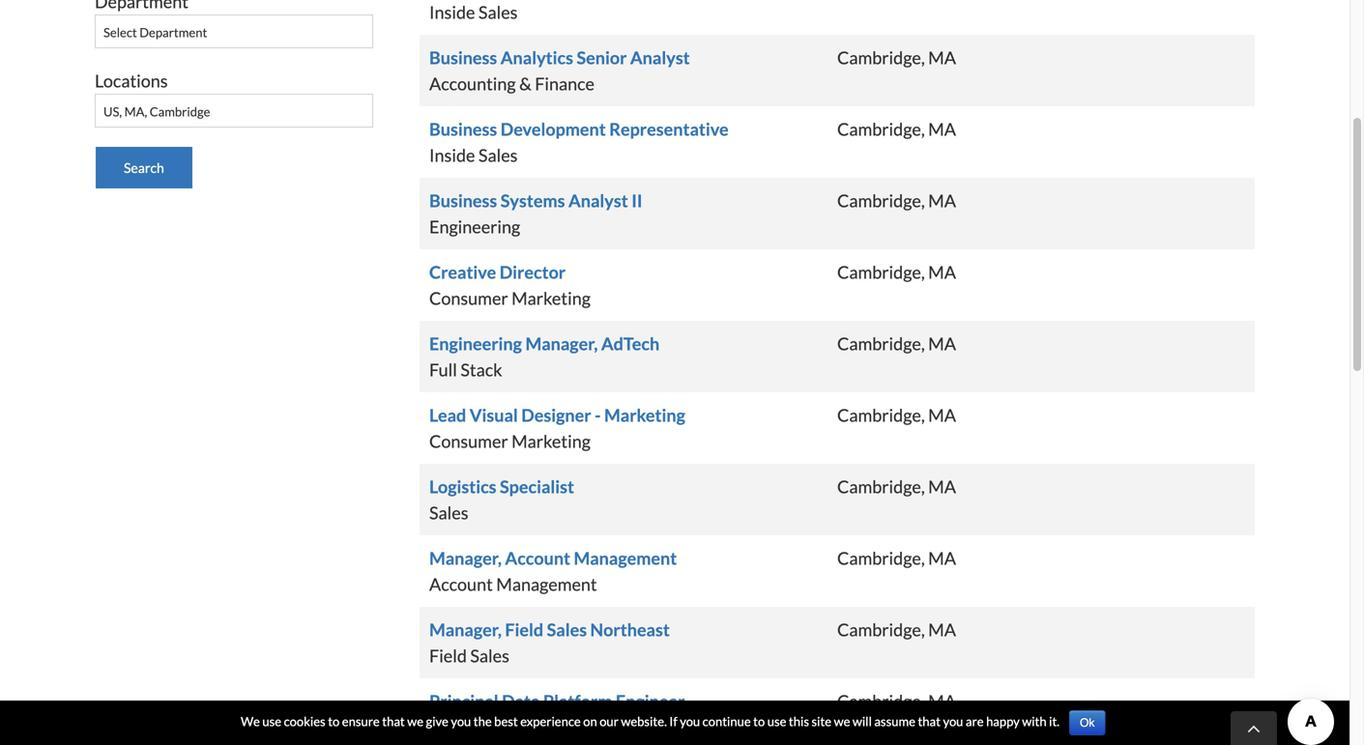 Task type: describe. For each thing, give the bounding box(es) containing it.
ma for creative director consumer marketing
[[928, 261, 956, 283]]

us,
[[103, 104, 122, 119]]

ensure
[[342, 714, 380, 729]]

cambridge, ma for manager, account management account management
[[837, 548, 956, 569]]

logistics
[[429, 476, 496, 497]]

2 use from the left
[[767, 714, 786, 729]]

ma for logistics specialist sales
[[928, 476, 956, 497]]

1 that from the left
[[382, 714, 405, 729]]

1 vertical spatial marketing
[[604, 405, 685, 426]]

specialist
[[500, 476, 574, 497]]

cambridge, ma for logistics specialist sales
[[837, 476, 956, 497]]

business for accounting
[[429, 47, 497, 68]]

cell for cambridge, ma cell associated with logistics specialist sales
[[429, 474, 837, 526]]

cambridge, for manager, field sales northeast field sales
[[837, 619, 925, 640]]

we
[[241, 714, 260, 729]]

cambridge, ma cell for business development representative inside sales
[[429, 116, 1245, 142]]

2 you from the left
[[680, 714, 700, 729]]

sales down manager, account management account management on the left bottom of page
[[547, 619, 587, 640]]

analyst inside business analytics senior analyst accounting & finance
[[630, 47, 690, 68]]

manager, inside engineering manager, adtech full stack
[[525, 333, 598, 354]]

cambridge, ma cell for engineering manager, adtech full stack
[[429, 331, 1245, 357]]

select department
[[103, 25, 207, 40]]

cambridge
[[150, 104, 210, 119]]

happy
[[986, 714, 1020, 729]]

cambridge, for principal data platform engineer data engineering
[[837, 691, 925, 712]]

cambridge, for creative director consumer marketing
[[837, 261, 925, 283]]

1 you from the left
[[451, 714, 471, 729]]

&
[[519, 73, 531, 94]]

inside sales
[[429, 1, 518, 23]]

manager, for field
[[429, 619, 502, 640]]

3 you from the left
[[943, 714, 963, 729]]

ok
[[1080, 716, 1095, 730]]

engineering manager, adtech link
[[429, 333, 660, 354]]

logistics specialist sales
[[429, 476, 574, 523]]

ma for engineering manager, adtech full stack
[[928, 333, 956, 354]]

cambridge, ma for principal data platform engineer data engineering
[[837, 691, 956, 712]]

cell for cambridge, ma cell related to business development representative inside sales
[[429, 116, 837, 168]]

adtech
[[601, 333, 660, 354]]

with
[[1022, 714, 1047, 729]]

ma for business systems analyst ii engineering
[[928, 190, 956, 211]]

principal
[[429, 691, 498, 712]]

1 horizontal spatial data
[[502, 691, 540, 712]]

sales up principal
[[470, 645, 509, 667]]

visual
[[470, 405, 518, 426]]

cambridge, ma cell for logistics specialist sales
[[429, 474, 1245, 500]]

locations
[[95, 70, 168, 91]]

principal data platform engineer data engineering
[[429, 691, 685, 738]]

cambridge, for engineering manager, adtech full stack
[[837, 333, 925, 354]]

US, MA, Cambridge text field
[[96, 95, 372, 129]]

ii
[[631, 190, 642, 211]]

ma for manager, field sales northeast field sales
[[928, 619, 956, 640]]

business development representative link
[[429, 118, 729, 140]]

we use cookies to ensure that we give you the best experience on our website. if you continue to use this site we will assume that you are happy with it.
[[241, 714, 1060, 729]]

ma,
[[124, 104, 147, 119]]

give
[[426, 714, 448, 729]]

cell for cambridge, ma cell related to business systems analyst ii engineering
[[429, 188, 837, 240]]

business systems analyst ii link
[[429, 190, 642, 211]]

ma for lead visual designer - marketing consumer marketing
[[928, 405, 956, 426]]

sales up analytics
[[478, 1, 518, 23]]

inside inside business development representative inside sales
[[429, 145, 475, 166]]

cambridge, for business development representative inside sales
[[837, 118, 925, 140]]

engineer
[[616, 691, 685, 712]]

cambridge, ma cell for manager, field sales northeast field sales
[[429, 617, 1245, 643]]

2 we from the left
[[834, 714, 850, 729]]

systems
[[501, 190, 565, 211]]

cambridge, for lead visual designer - marketing consumer marketing
[[837, 405, 925, 426]]

cell for cambridge, ma cell associated with manager, account management account management
[[429, 545, 837, 597]]

cambridge, ma cell for business analytics senior analyst accounting & finance
[[429, 44, 1245, 71]]

engineering inside principal data platform engineer data engineering
[[470, 717, 561, 738]]

this
[[789, 714, 809, 729]]

cambridge, ma cell for manager, account management account management
[[429, 545, 1245, 571]]

consumer inside creative director consumer marketing
[[429, 288, 508, 309]]

0 horizontal spatial data
[[429, 717, 466, 738]]

ma for manager, account management account management
[[928, 548, 956, 569]]

manager, account management link
[[429, 548, 677, 569]]

1 we from the left
[[407, 714, 423, 729]]

cell for cambridge, ma cell related to manager, field sales northeast field sales
[[429, 617, 837, 669]]

lead visual designer - marketing link
[[429, 405, 685, 426]]

-
[[595, 405, 601, 426]]

website.
[[621, 714, 667, 729]]

0 vertical spatial field
[[505, 619, 543, 640]]

0 vertical spatial management
[[574, 548, 677, 569]]

engineering inside business systems analyst ii engineering
[[429, 216, 520, 237]]

cambridge, ma for engineering manager, adtech full stack
[[837, 333, 956, 354]]

it.
[[1049, 714, 1060, 729]]

continue
[[702, 714, 751, 729]]

ok link
[[1069, 711, 1105, 736]]

business for sales
[[429, 118, 497, 140]]

cambridge, ma cell for creative director consumer marketing
[[429, 259, 1245, 285]]

cambridge, for business systems analyst ii engineering
[[837, 190, 925, 211]]

1 vertical spatial field
[[429, 645, 467, 667]]

analytics
[[501, 47, 573, 68]]

0 vertical spatial account
[[505, 548, 570, 569]]

1 vertical spatial management
[[496, 574, 597, 595]]

our
[[600, 714, 619, 729]]

cambridge, ma for business systems analyst ii engineering
[[837, 190, 956, 211]]



Task type: vqa. For each thing, say whether or not it's contained in the screenshot.
cookies
yes



Task type: locate. For each thing, give the bounding box(es) containing it.
creative director consumer marketing
[[429, 261, 591, 309]]

cambridge, ma for business development representative inside sales
[[837, 118, 956, 140]]

ma for business analytics senior analyst accounting & finance
[[928, 47, 956, 68]]

finance
[[535, 73, 595, 94]]

1 vertical spatial account
[[429, 574, 493, 595]]

field down manager, account management account management on the left bottom of page
[[505, 619, 543, 640]]

Select Department text field
[[96, 15, 372, 49]]

lead visual designer - marketing consumer marketing
[[429, 405, 685, 452]]

cambridge,
[[837, 47, 925, 68], [837, 118, 925, 140], [837, 190, 925, 211], [837, 261, 925, 283], [837, 333, 925, 354], [837, 405, 925, 426], [837, 476, 925, 497], [837, 548, 925, 569], [837, 619, 925, 640], [837, 691, 925, 712]]

Department field
[[95, 15, 373, 49]]

designer
[[521, 405, 591, 426]]

None search field
[[95, 0, 373, 189]]

cambridge, ma for creative director consumer marketing
[[837, 261, 956, 283]]

cambridge, ma cell for lead visual designer - marketing consumer marketing
[[429, 402, 1245, 428]]

on
[[583, 714, 597, 729]]

engineering down principal data platform engineer link
[[470, 717, 561, 738]]

lead
[[429, 405, 466, 426]]

2 cambridge, ma from the top
[[837, 118, 956, 140]]

site
[[812, 714, 831, 729]]

full
[[429, 359, 457, 380]]

select
[[103, 25, 137, 40]]

7 cambridge, ma from the top
[[837, 476, 956, 497]]

2 to from the left
[[753, 714, 765, 729]]

1 use from the left
[[262, 714, 281, 729]]

inside up "accounting"
[[429, 1, 475, 23]]

0 horizontal spatial you
[[451, 714, 471, 729]]

engineering manager, adtech full stack
[[429, 333, 660, 380]]

sales up the systems
[[478, 145, 518, 166]]

marketing inside creative director consumer marketing
[[511, 288, 591, 309]]

Locations field
[[95, 94, 373, 129]]

engineering up creative
[[429, 216, 520, 237]]

manager, inside manager, field sales northeast field sales
[[429, 619, 502, 640]]

business development representative inside sales
[[429, 118, 729, 166]]

7 cambridge, ma cell from the top
[[429, 474, 1245, 500]]

cell containing business development representative
[[429, 116, 837, 168]]

0 vertical spatial data
[[502, 691, 540, 712]]

3 cambridge, ma cell from the top
[[429, 188, 1245, 214]]

platform
[[543, 691, 612, 712]]

0 vertical spatial manager,
[[525, 333, 598, 354]]

cell containing business systems analyst ii
[[429, 188, 837, 240]]

9 cell from the top
[[429, 617, 837, 669]]

to left ensure
[[328, 714, 340, 729]]

4 cambridge, ma from the top
[[837, 261, 956, 283]]

2 business from the top
[[429, 118, 497, 140]]

cell containing manager, account management
[[429, 545, 837, 597]]

sales
[[478, 1, 518, 23], [478, 145, 518, 166], [429, 502, 468, 523], [547, 619, 587, 640], [470, 645, 509, 667]]

1 horizontal spatial field
[[505, 619, 543, 640]]

0 horizontal spatial analyst
[[568, 190, 628, 211]]

us, ma, cambridge
[[103, 104, 210, 119]]

engineering up stack
[[429, 333, 522, 354]]

3 cambridge, from the top
[[837, 190, 925, 211]]

business inside business analytics senior analyst accounting & finance
[[429, 47, 497, 68]]

7 cambridge, from the top
[[837, 476, 925, 497]]

3 ma from the top
[[928, 190, 956, 211]]

you left are
[[943, 714, 963, 729]]

9 ma from the top
[[928, 619, 956, 640]]

cell containing business analytics senior analyst
[[429, 44, 837, 97]]

10 cell from the top
[[429, 688, 837, 740]]

cell for engineering manager, adtech full stack's cambridge, ma cell
[[429, 331, 837, 383]]

northeast
[[590, 619, 670, 640]]

to right continue
[[753, 714, 765, 729]]

1 vertical spatial data
[[429, 717, 466, 738]]

4 cambridge, ma cell from the top
[[429, 259, 1245, 285]]

cookies
[[284, 714, 325, 729]]

to
[[328, 714, 340, 729], [753, 714, 765, 729]]

cambridge, for business analytics senior analyst accounting & finance
[[837, 47, 925, 68]]

7 ma from the top
[[928, 476, 956, 497]]

4 cambridge, from the top
[[837, 261, 925, 283]]

cell containing lead visual designer - marketing
[[429, 402, 837, 454]]

representative
[[609, 118, 729, 140]]

8 ma from the top
[[928, 548, 956, 569]]

1 vertical spatial business
[[429, 118, 497, 140]]

creative director link
[[429, 261, 566, 283]]

manager, inside manager, account management account management
[[429, 548, 502, 569]]

cell
[[429, 44, 837, 97], [429, 116, 837, 168], [429, 188, 837, 240], [429, 259, 837, 311], [429, 331, 837, 383], [429, 402, 837, 454], [429, 474, 837, 526], [429, 545, 837, 597], [429, 617, 837, 669], [429, 688, 837, 740]]

1 vertical spatial inside
[[429, 145, 475, 166]]

field up principal
[[429, 645, 467, 667]]

cell containing engineering manager, adtech
[[429, 331, 837, 383]]

sales down logistics
[[429, 502, 468, 523]]

we left will
[[834, 714, 850, 729]]

0 horizontal spatial we
[[407, 714, 423, 729]]

0 horizontal spatial use
[[262, 714, 281, 729]]

1 consumer from the top
[[429, 288, 508, 309]]

8 cambridge, ma cell from the top
[[429, 545, 1245, 571]]

cell containing creative director
[[429, 259, 837, 311]]

director
[[500, 261, 566, 283]]

search
[[124, 160, 164, 176]]

cambridge, for logistics specialist sales
[[837, 476, 925, 497]]

4 cell from the top
[[429, 259, 837, 311]]

6 ma from the top
[[928, 405, 956, 426]]

assume
[[874, 714, 915, 729]]

that
[[382, 714, 405, 729], [918, 714, 941, 729]]

10 cambridge, from the top
[[837, 691, 925, 712]]

1 vertical spatial manager,
[[429, 548, 502, 569]]

2 vertical spatial marketing
[[511, 431, 591, 452]]

1 horizontal spatial to
[[753, 714, 765, 729]]

manager, left adtech on the left top of the page
[[525, 333, 598, 354]]

3 cell from the top
[[429, 188, 837, 240]]

cell for lead visual designer - marketing consumer marketing's cambridge, ma cell
[[429, 402, 837, 454]]

0 vertical spatial engineering
[[429, 216, 520, 237]]

sales inside logistics specialist sales
[[429, 502, 468, 523]]

you down principal
[[451, 714, 471, 729]]

consumer down lead
[[429, 431, 508, 452]]

2 cell from the top
[[429, 116, 837, 168]]

best
[[494, 714, 518, 729]]

experience
[[520, 714, 581, 729]]

marketing down the director
[[511, 288, 591, 309]]

principal data platform engineer link
[[429, 691, 685, 712]]

1 to from the left
[[328, 714, 340, 729]]

manager,
[[525, 333, 598, 354], [429, 548, 502, 569], [429, 619, 502, 640]]

5 cambridge, from the top
[[837, 333, 925, 354]]

we
[[407, 714, 423, 729], [834, 714, 850, 729]]

1 cell from the top
[[429, 44, 837, 97]]

analyst right senior
[[630, 47, 690, 68]]

0 vertical spatial marketing
[[511, 288, 591, 309]]

manager, account management account management
[[429, 548, 677, 595]]

business analytics senior analyst link
[[429, 47, 690, 68]]

inside
[[429, 1, 475, 23], [429, 145, 475, 166]]

data down principal
[[429, 717, 466, 738]]

2 vertical spatial manager,
[[429, 619, 502, 640]]

ma for business development representative inside sales
[[928, 118, 956, 140]]

cell containing manager, field sales northeast
[[429, 617, 837, 669]]

manager, up principal
[[429, 619, 502, 640]]

logistics specialist link
[[429, 476, 574, 497]]

business analytics senior analyst accounting & finance
[[429, 47, 690, 94]]

8 cambridge, ma from the top
[[837, 548, 956, 569]]

the
[[473, 714, 492, 729]]

cell for creative director consumer marketing cambridge, ma cell
[[429, 259, 837, 311]]

5 ma from the top
[[928, 333, 956, 354]]

9 cambridge, ma cell from the top
[[429, 617, 1245, 643]]

business inside business development representative inside sales
[[429, 118, 497, 140]]

manager, for account
[[429, 548, 502, 569]]

management
[[574, 548, 677, 569], [496, 574, 597, 595]]

0 vertical spatial business
[[429, 47, 497, 68]]

cambridge, for manager, account management account management
[[837, 548, 925, 569]]

1 ma from the top
[[928, 47, 956, 68]]

cell containing logistics specialist
[[429, 474, 837, 526]]

marketing right the -
[[604, 405, 685, 426]]

2 inside from the top
[[429, 145, 475, 166]]

management down manager, account management link
[[496, 574, 597, 595]]

0 horizontal spatial that
[[382, 714, 405, 729]]

6 cambridge, ma from the top
[[837, 405, 956, 426]]

cambridge, ma cell for business systems analyst ii engineering
[[429, 188, 1245, 214]]

field
[[505, 619, 543, 640], [429, 645, 467, 667]]

search button
[[96, 147, 192, 189]]

cambridge, ma for lead visual designer - marketing consumer marketing
[[837, 405, 956, 426]]

2 horizontal spatial you
[[943, 714, 963, 729]]

business up "accounting"
[[429, 47, 497, 68]]

6 cell from the top
[[429, 402, 837, 454]]

2 vertical spatial engineering
[[470, 717, 561, 738]]

2 that from the left
[[918, 714, 941, 729]]

consumer down creative
[[429, 288, 508, 309]]

manager, down logistics specialist sales
[[429, 548, 502, 569]]

5 cambridge, ma cell from the top
[[429, 331, 1245, 357]]

use left this on the right
[[767, 714, 786, 729]]

3 cambridge, ma from the top
[[837, 190, 956, 211]]

consumer inside 'lead visual designer - marketing consumer marketing'
[[429, 431, 508, 452]]

account
[[505, 548, 570, 569], [429, 574, 493, 595]]

we left give
[[407, 714, 423, 729]]

that right ensure
[[382, 714, 405, 729]]

7 cell from the top
[[429, 474, 837, 526]]

3 business from the top
[[429, 190, 497, 211]]

creative
[[429, 261, 496, 283]]

0 vertical spatial consumer
[[429, 288, 508, 309]]

8 cambridge, from the top
[[837, 548, 925, 569]]

5 cambridge, ma from the top
[[837, 333, 956, 354]]

6 cambridge, ma cell from the top
[[429, 402, 1245, 428]]

that right assume
[[918, 714, 941, 729]]

5 cell from the top
[[429, 331, 837, 383]]

business inside business systems analyst ii engineering
[[429, 190, 497, 211]]

8 cell from the top
[[429, 545, 837, 597]]

0 horizontal spatial field
[[429, 645, 467, 667]]

analyst
[[630, 47, 690, 68], [568, 190, 628, 211]]

marketing down designer
[[511, 431, 591, 452]]

0 horizontal spatial account
[[429, 574, 493, 595]]

cambridge, ma for business analytics senior analyst accounting & finance
[[837, 47, 956, 68]]

9 cambridge, from the top
[[837, 619, 925, 640]]

development
[[501, 118, 606, 140]]

you
[[451, 714, 471, 729], [680, 714, 700, 729], [943, 714, 963, 729]]

use
[[262, 714, 281, 729], [767, 714, 786, 729]]

10 cambridge, ma cell from the top
[[429, 688, 1245, 714]]

cambridge, ma cell for principal data platform engineer data engineering
[[429, 688, 1245, 714]]

10 ma from the top
[[928, 691, 956, 712]]

1 horizontal spatial account
[[505, 548, 570, 569]]

1 horizontal spatial analyst
[[630, 47, 690, 68]]

1 horizontal spatial use
[[767, 714, 786, 729]]

manager, field sales northeast field sales
[[429, 619, 670, 667]]

1 cambridge, ma cell from the top
[[429, 44, 1245, 71]]

engineering inside engineering manager, adtech full stack
[[429, 333, 522, 354]]

1 horizontal spatial we
[[834, 714, 850, 729]]

will
[[853, 714, 872, 729]]

cambridge, ma for manager, field sales northeast field sales
[[837, 619, 956, 640]]

manager, field sales northeast link
[[429, 619, 670, 640]]

ma for principal data platform engineer data engineering
[[928, 691, 956, 712]]

1 vertical spatial consumer
[[429, 431, 508, 452]]

4 ma from the top
[[928, 261, 956, 283]]

cambridge, ma cell
[[429, 44, 1245, 71], [429, 116, 1245, 142], [429, 188, 1245, 214], [429, 259, 1245, 285], [429, 331, 1245, 357], [429, 402, 1245, 428], [429, 474, 1245, 500], [429, 545, 1245, 571], [429, 617, 1245, 643], [429, 688, 1245, 714]]

cell containing principal data platform engineer
[[429, 688, 837, 740]]

2 vertical spatial business
[[429, 190, 497, 211]]

business
[[429, 47, 497, 68], [429, 118, 497, 140], [429, 190, 497, 211]]

business for engineering
[[429, 190, 497, 211]]

ma
[[928, 47, 956, 68], [928, 118, 956, 140], [928, 190, 956, 211], [928, 261, 956, 283], [928, 333, 956, 354], [928, 405, 956, 426], [928, 476, 956, 497], [928, 548, 956, 569], [928, 619, 956, 640], [928, 691, 956, 712]]

you right if at the left of the page
[[680, 714, 700, 729]]

stack
[[460, 359, 502, 380]]

0 vertical spatial analyst
[[630, 47, 690, 68]]

2 cambridge, from the top
[[837, 118, 925, 140]]

data
[[502, 691, 540, 712], [429, 717, 466, 738]]

use right we
[[262, 714, 281, 729]]

data up best
[[502, 691, 540, 712]]

management up northeast
[[574, 548, 677, 569]]

analyst inside business systems analyst ii engineering
[[568, 190, 628, 211]]

1 vertical spatial analyst
[[568, 190, 628, 211]]

1 business from the top
[[429, 47, 497, 68]]

are
[[966, 714, 984, 729]]

business systems analyst ii engineering
[[429, 190, 642, 237]]

accounting
[[429, 73, 516, 94]]

department
[[139, 25, 207, 40]]

cell for cambridge, ma cell associated with principal data platform engineer data engineering
[[429, 688, 837, 740]]

cell for business analytics senior analyst accounting & finance cambridge, ma cell
[[429, 44, 837, 97]]

2 consumer from the top
[[429, 431, 508, 452]]

1 horizontal spatial that
[[918, 714, 941, 729]]

analyst left ii
[[568, 190, 628, 211]]

if
[[669, 714, 677, 729]]

0 horizontal spatial to
[[328, 714, 340, 729]]

0 vertical spatial inside
[[429, 1, 475, 23]]

business down "accounting"
[[429, 118, 497, 140]]

1 cambridge, from the top
[[837, 47, 925, 68]]

10 cambridge, ma from the top
[[837, 691, 956, 712]]

senior
[[577, 47, 627, 68]]

cambridge, ma
[[837, 47, 956, 68], [837, 118, 956, 140], [837, 190, 956, 211], [837, 261, 956, 283], [837, 333, 956, 354], [837, 405, 956, 426], [837, 476, 956, 497], [837, 548, 956, 569], [837, 619, 956, 640], [837, 691, 956, 712]]

1 horizontal spatial you
[[680, 714, 700, 729]]

none search field containing locations
[[95, 0, 373, 189]]

consumer
[[429, 288, 508, 309], [429, 431, 508, 452]]

1 vertical spatial engineering
[[429, 333, 522, 354]]

2 ma from the top
[[928, 118, 956, 140]]

1 cambridge, ma from the top
[[837, 47, 956, 68]]

2 cambridge, ma cell from the top
[[429, 116, 1245, 142]]

6 cambridge, from the top
[[837, 405, 925, 426]]

business left the systems
[[429, 190, 497, 211]]

inside down "accounting"
[[429, 145, 475, 166]]

9 cambridge, ma from the top
[[837, 619, 956, 640]]

marketing
[[511, 288, 591, 309], [604, 405, 685, 426], [511, 431, 591, 452]]

1 inside from the top
[[429, 1, 475, 23]]

sales inside business development representative inside sales
[[478, 145, 518, 166]]

engineering
[[429, 216, 520, 237], [429, 333, 522, 354], [470, 717, 561, 738]]



